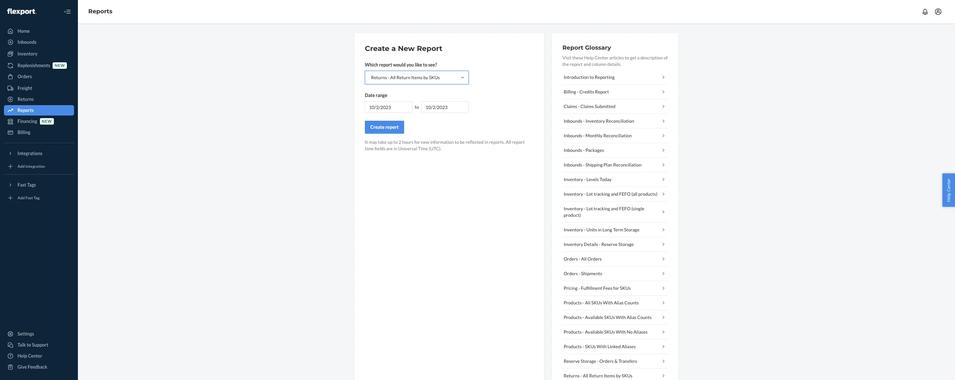 Task type: describe. For each thing, give the bounding box(es) containing it.
fefo for (all
[[619, 191, 631, 197]]

inbounds for inbounds - inventory reconciliation
[[564, 118, 582, 124]]

hours
[[402, 139, 414, 145]]

with left linked
[[597, 344, 607, 349]]

you
[[407, 62, 414, 68]]

today
[[600, 177, 612, 182]]

be
[[460, 139, 465, 145]]

- for products - available skus with alias counts button
[[583, 315, 584, 320]]

inbounds link
[[4, 37, 74, 47]]

are
[[386, 146, 393, 151]]

inventory for inventory - lot tracking and fefo (all products)
[[564, 191, 583, 197]]

report for create a new report
[[417, 44, 443, 53]]

orders - all orders button
[[563, 252, 668, 267]]

up
[[388, 139, 393, 145]]

inventory for inventory
[[18, 51, 37, 57]]

storage inside button
[[624, 227, 640, 232]]

billing for billing - credits report
[[564, 89, 576, 94]]

help center inside 'button'
[[946, 178, 952, 202]]

date
[[365, 93, 375, 98]]

open notifications image
[[922, 8, 929, 16]]

billing - credits report
[[564, 89, 609, 94]]

take
[[378, 139, 387, 145]]

orders for orders - shipments
[[564, 271, 578, 276]]

1 horizontal spatial report
[[563, 44, 584, 51]]

all for orders - all orders button on the bottom of the page
[[581, 256, 587, 262]]

no
[[627, 329, 633, 335]]

talk to support
[[18, 342, 48, 348]]

integration
[[25, 164, 45, 169]]

with for products - available skus with no aliases
[[616, 329, 626, 335]]

credits
[[580, 89, 594, 94]]

0 vertical spatial reports link
[[88, 8, 112, 15]]

reserve inside 'button'
[[602, 242, 618, 247]]

skus down transfers
[[622, 373, 633, 379]]

products for products - available skus with alias counts
[[564, 315, 582, 320]]

inbounds for inbounds - shipping plan reconciliation
[[564, 162, 582, 168]]

in inside the inventory - units in long term storage button
[[598, 227, 602, 232]]

give feedback button
[[4, 362, 74, 372]]

- for orders - all orders button on the bottom of the page
[[579, 256, 580, 262]]

report left the would
[[379, 62, 392, 68]]

with for products - all skus with alias counts
[[603, 300, 613, 306]]

time
[[418, 146, 428, 151]]

- down which report would you like to see?
[[388, 75, 389, 80]]

and for inventory - lot tracking and fefo (single product)
[[611, 206, 618, 211]]

shipping
[[586, 162, 603, 168]]

inventory link
[[4, 49, 74, 59]]

claims - claims submitted
[[564, 104, 616, 109]]

home
[[18, 28, 30, 34]]

0 horizontal spatial items
[[411, 75, 423, 80]]

- for inventory - lot tracking and fefo (all products) button
[[584, 191, 586, 197]]

0 horizontal spatial reports link
[[4, 105, 74, 116]]

add for add fast tag
[[18, 196, 25, 200]]

products - available skus with alias counts
[[564, 315, 652, 320]]

would
[[393, 62, 406, 68]]

replenishments
[[18, 63, 50, 68]]

- down products - skus with linked aliases
[[597, 358, 599, 364]]

orders - all orders
[[564, 256, 602, 262]]

for inside 'it may take up to 2 hours for new information to be reflected in reports. all report time fields are in universal time (utc).'
[[414, 139, 420, 145]]

add integration
[[18, 164, 45, 169]]

inbounds - monthly reconciliation
[[564, 133, 632, 138]]

fast tags button
[[4, 180, 74, 190]]

1 10/2/2023 from the left
[[369, 105, 391, 110]]

(utc).
[[429, 146, 442, 151]]

like
[[415, 62, 422, 68]]

inbounds for inbounds
[[18, 39, 36, 45]]

pricing
[[564, 285, 578, 291]]

all down the would
[[390, 75, 396, 80]]

- for inbounds - shipping plan reconciliation button
[[583, 162, 585, 168]]

time
[[365, 146, 374, 151]]

orders for orders
[[18, 74, 32, 79]]

with for products - available skus with alias counts
[[616, 315, 626, 320]]

report glossary
[[563, 44, 611, 51]]

pricing - fulfillment fees for skus
[[564, 285, 631, 291]]

open account menu image
[[935, 8, 942, 16]]

- for claims - claims submitted button
[[578, 104, 580, 109]]

term
[[613, 227, 623, 232]]

report inside button
[[385, 124, 399, 130]]

alias for products - available skus with alias counts
[[627, 315, 637, 320]]

add integration link
[[4, 161, 74, 172]]

tag
[[34, 196, 40, 200]]

- for pricing - fulfillment fees for skus 'button' on the right of the page
[[579, 285, 580, 291]]

long
[[603, 227, 612, 232]]

available for products - available skus with no aliases
[[585, 329, 603, 335]]

reconciliation for inbounds - inventory reconciliation
[[606, 118, 634, 124]]

create for create report
[[371, 124, 385, 130]]

product)
[[564, 212, 581, 218]]

a inside visit these help center articles to get a description of the report and column details.
[[637, 55, 640, 60]]

add fast tag
[[18, 196, 40, 200]]

(single
[[632, 206, 645, 211]]

levels
[[587, 177, 599, 182]]

which
[[365, 62, 378, 68]]

by inside button
[[616, 373, 621, 379]]

2
[[399, 139, 401, 145]]

inventory for inventory - levels today
[[564, 177, 583, 182]]

help inside help center 'button'
[[946, 193, 952, 202]]

- for inbounds - inventory reconciliation button
[[583, 118, 585, 124]]

products for products - all skus with alias counts
[[564, 300, 582, 306]]

available for products - available skus with alias counts
[[585, 315, 603, 320]]

skus down pricing - fulfillment fees for skus
[[591, 300, 602, 306]]

reporting
[[595, 74, 615, 80]]

visit
[[563, 55, 572, 60]]

orders link
[[4, 71, 74, 82]]

- for products - all skus with alias counts button
[[583, 300, 584, 306]]

inbounds - shipping plan reconciliation
[[564, 162, 642, 168]]

for inside 'button'
[[613, 285, 619, 291]]

and inside visit these help center articles to get a description of the report and column details.
[[584, 61, 591, 67]]

products - skus with linked aliases
[[564, 344, 636, 349]]

column
[[592, 61, 607, 67]]

products - available skus with no aliases button
[[563, 325, 668, 340]]

1 claims from the left
[[564, 104, 577, 109]]

0 vertical spatial returns
[[371, 75, 387, 80]]

inventory - levels today
[[564, 177, 612, 182]]

fees
[[603, 285, 612, 291]]

give feedback
[[18, 364, 47, 370]]

fulfillment
[[581, 285, 602, 291]]

to inside talk to support "button"
[[27, 342, 31, 348]]

may
[[369, 139, 377, 145]]

reflected
[[466, 139, 484, 145]]

report inside visit these help center articles to get a description of the report and column details.
[[570, 61, 583, 67]]

talk
[[18, 342, 26, 348]]

- for billing - credits report button
[[577, 89, 579, 94]]

- for products - skus with linked aliases 'button' at the right of page
[[583, 344, 584, 349]]

1 vertical spatial fast
[[25, 196, 33, 200]]

2 vertical spatial reconciliation
[[613, 162, 642, 168]]

help center button
[[943, 173, 955, 207]]

items inside button
[[604, 373, 615, 379]]

monthly
[[586, 133, 603, 138]]

- right details
[[599, 242, 601, 247]]

inventory - units in long term storage
[[564, 227, 640, 232]]

returns - all return items by skus inside button
[[564, 373, 633, 379]]

talk to support button
[[4, 340, 74, 350]]

introduction
[[564, 74, 589, 80]]

inventory details - reserve storage
[[564, 242, 634, 247]]

integrations
[[18, 151, 42, 156]]

0 horizontal spatial a
[[392, 44, 396, 53]]

skus up the reserve storage - orders & transfers
[[585, 344, 596, 349]]

fields
[[375, 146, 385, 151]]

- for inbounds - packages button
[[583, 147, 585, 153]]

create report button
[[365, 121, 404, 134]]

products - all skus with alias counts button
[[563, 296, 668, 310]]

add for add integration
[[18, 164, 25, 169]]



Task type: locate. For each thing, give the bounding box(es) containing it.
fefo inside inventory - lot tracking and fefo (all products) button
[[619, 191, 631, 197]]

2 vertical spatial in
[[598, 227, 602, 232]]

inventory left levels on the right top
[[564, 177, 583, 182]]

units
[[587, 227, 597, 232]]

skus down see?
[[429, 75, 440, 80]]

products for products - skus with linked aliases
[[564, 344, 582, 349]]

1 horizontal spatial reserve
[[602, 242, 618, 247]]

0 vertical spatial aliases
[[634, 329, 648, 335]]

counts for products - all skus with alias counts
[[625, 300, 639, 306]]

orders inside button
[[600, 358, 614, 364]]

- left levels on the right top
[[584, 177, 586, 182]]

with down fees
[[603, 300, 613, 306]]

inbounds
[[18, 39, 36, 45], [564, 118, 582, 124], [564, 133, 582, 138], [564, 147, 582, 153], [564, 162, 582, 168]]

0 horizontal spatial help
[[18, 353, 27, 359]]

available inside 'button'
[[585, 329, 603, 335]]

universal
[[398, 146, 417, 151]]

and inside inventory - lot tracking and fefo (single product)
[[611, 206, 618, 211]]

pricing - fulfillment fees for skus button
[[563, 281, 668, 296]]

0 vertical spatial new
[[55, 63, 65, 68]]

1 horizontal spatial by
[[616, 373, 621, 379]]

reconciliation down claims - claims submitted button
[[606, 118, 634, 124]]

help inside visit these help center articles to get a description of the report and column details.
[[584, 55, 594, 60]]

date range
[[365, 93, 387, 98]]

description
[[641, 55, 663, 60]]

report down these
[[570, 61, 583, 67]]

0 horizontal spatial help center
[[18, 353, 42, 359]]

1 horizontal spatial help center
[[946, 178, 952, 202]]

counts inside button
[[625, 300, 639, 306]]

create up may
[[371, 124, 385, 130]]

0 vertical spatial return
[[397, 75, 411, 80]]

tracking for (all
[[594, 191, 610, 197]]

add
[[18, 164, 25, 169], [18, 196, 25, 200]]

available up products - skus with linked aliases
[[585, 329, 603, 335]]

2 add from the top
[[18, 196, 25, 200]]

1 horizontal spatial reports
[[88, 8, 112, 15]]

0 vertical spatial add
[[18, 164, 25, 169]]

home link
[[4, 26, 74, 36]]

inbounds for inbounds - packages
[[564, 147, 582, 153]]

1 horizontal spatial billing
[[564, 89, 576, 94]]

lot down inventory - levels today
[[587, 191, 593, 197]]

center inside 'button'
[[946, 178, 952, 192]]

inbounds down home
[[18, 39, 36, 45]]

0 vertical spatial available
[[585, 315, 603, 320]]

0 horizontal spatial center
[[28, 353, 42, 359]]

report inside 'it may take up to 2 hours for new information to be reflected in reports. all report time fields are in universal time (utc).'
[[512, 139, 525, 145]]

1 vertical spatial returns
[[18, 96, 34, 102]]

0 vertical spatial alias
[[614, 300, 624, 306]]

- up orders - shipments
[[579, 256, 580, 262]]

skus down the products - available skus with alias counts
[[604, 329, 615, 335]]

0 vertical spatial billing
[[564, 89, 576, 94]]

2 vertical spatial and
[[611, 206, 618, 211]]

inventory up monthly
[[586, 118, 605, 124]]

2 lot from the top
[[587, 206, 593, 211]]

in right are
[[394, 146, 397, 151]]

1 horizontal spatial new
[[55, 63, 65, 68]]

0 horizontal spatial claims
[[564, 104, 577, 109]]

return down the reserve storage - orders & transfers
[[589, 373, 603, 379]]

tracking inside inventory - lot tracking and fefo (single product)
[[594, 206, 610, 211]]

report up see?
[[417, 44, 443, 53]]

available down products - all skus with alias counts
[[585, 315, 603, 320]]

1 horizontal spatial alias
[[627, 315, 637, 320]]

close navigation image
[[64, 8, 71, 16]]

inbounds down inbounds - packages on the top right
[[564, 162, 582, 168]]

0 vertical spatial fefo
[[619, 191, 631, 197]]

details
[[584, 242, 598, 247]]

storage inside button
[[581, 358, 596, 364]]

2 fefo from the top
[[619, 206, 631, 211]]

- down inventory - levels today
[[584, 191, 586, 197]]

0 vertical spatial a
[[392, 44, 396, 53]]

all up orders - shipments
[[581, 256, 587, 262]]

0 horizontal spatial reserve
[[564, 358, 580, 364]]

new up billing "link"
[[42, 119, 52, 124]]

0 vertical spatial help center
[[946, 178, 952, 202]]

1 vertical spatial reports
[[18, 107, 34, 113]]

lot up units
[[587, 206, 593, 211]]

fefo inside inventory - lot tracking and fefo (single product)
[[619, 206, 631, 211]]

to inside visit these help center articles to get a description of the report and column details.
[[625, 55, 629, 60]]

2 available from the top
[[585, 329, 603, 335]]

report for billing - credits report
[[595, 89, 609, 94]]

inventory up product)
[[564, 206, 583, 211]]

information
[[430, 139, 454, 145]]

billing link
[[4, 127, 74, 138]]

1 vertical spatial aliases
[[622, 344, 636, 349]]

flexport logo image
[[7, 8, 36, 15]]

inbounds for inbounds - monthly reconciliation
[[564, 133, 582, 138]]

2 tracking from the top
[[594, 206, 610, 211]]

-
[[388, 75, 389, 80], [577, 89, 579, 94], [578, 104, 580, 109], [583, 118, 585, 124], [583, 133, 585, 138], [583, 147, 585, 153], [583, 162, 585, 168], [584, 177, 586, 182], [584, 191, 586, 197], [584, 206, 586, 211], [584, 227, 586, 232], [599, 242, 601, 247], [579, 256, 580, 262], [579, 271, 580, 276], [579, 285, 580, 291], [583, 300, 584, 306], [583, 315, 584, 320], [583, 329, 584, 335], [583, 344, 584, 349], [597, 358, 599, 364], [581, 373, 582, 379]]

1 tracking from the top
[[594, 191, 610, 197]]

products - skus with linked aliases button
[[563, 340, 668, 354]]

inventory - levels today button
[[563, 172, 668, 187]]

fefo left (single
[[619, 206, 631, 211]]

create up which on the top of the page
[[365, 44, 390, 53]]

2 horizontal spatial help
[[946, 193, 952, 202]]

0 horizontal spatial in
[[394, 146, 397, 151]]

1 horizontal spatial a
[[637, 55, 640, 60]]

1 vertical spatial by
[[616, 373, 621, 379]]

inventory inside inventory - lot tracking and fefo (single product)
[[564, 206, 583, 211]]

transfers
[[619, 358, 637, 364]]

the
[[563, 61, 569, 67]]

aliases
[[634, 329, 648, 335], [622, 344, 636, 349]]

1 vertical spatial and
[[611, 191, 618, 197]]

0 horizontal spatial 10/2/2023
[[369, 105, 391, 110]]

1 vertical spatial alias
[[627, 315, 637, 320]]

0 vertical spatial tracking
[[594, 191, 610, 197]]

0 vertical spatial returns - all return items by skus
[[371, 75, 440, 80]]

items down like
[[411, 75, 423, 80]]

1 vertical spatial billing
[[18, 130, 30, 135]]

billing down introduction
[[564, 89, 576, 94]]

create a new report
[[365, 44, 443, 53]]

1 lot from the top
[[587, 191, 593, 197]]

storage inside 'button'
[[619, 242, 634, 247]]

return inside button
[[589, 373, 603, 379]]

returns link
[[4, 94, 74, 105]]

skus inside 'button'
[[620, 285, 631, 291]]

billing for billing
[[18, 130, 30, 135]]

1 products from the top
[[564, 300, 582, 306]]

- down fulfillment at the bottom
[[583, 300, 584, 306]]

returns - all return items by skus down which report would you like to see?
[[371, 75, 440, 80]]

aliases right linked
[[622, 344, 636, 349]]

- for returns - all return items by skus button
[[581, 373, 582, 379]]

0 vertical spatial lot
[[587, 191, 593, 197]]

- left units
[[584, 227, 586, 232]]

3 products from the top
[[564, 329, 582, 335]]

tracking down today
[[594, 191, 610, 197]]

2 vertical spatial help
[[18, 353, 27, 359]]

- down products - all skus with alias counts
[[583, 315, 584, 320]]

a
[[392, 44, 396, 53], [637, 55, 640, 60]]

- for inventory - levels today 'button'
[[584, 177, 586, 182]]

alias inside button
[[614, 300, 624, 306]]

report right reports.
[[512, 139, 525, 145]]

alias for products - all skus with alias counts
[[614, 300, 624, 306]]

1 horizontal spatial returns
[[371, 75, 387, 80]]

fefo
[[619, 191, 631, 197], [619, 206, 631, 211]]

it may take up to 2 hours for new information to be reflected in reports. all report time fields are in universal time (utc).
[[365, 139, 525, 151]]

- down claims - claims submitted
[[583, 118, 585, 124]]

inventory down inventory - levels today
[[564, 191, 583, 197]]

1 vertical spatial help
[[946, 193, 952, 202]]

inventory for inventory details - reserve storage
[[564, 242, 583, 247]]

available inside button
[[585, 315, 603, 320]]

claims down billing - credits report
[[564, 104, 577, 109]]

1 vertical spatial for
[[613, 285, 619, 291]]

shipments
[[581, 271, 602, 276]]

range
[[376, 93, 387, 98]]

1 vertical spatial storage
[[619, 242, 634, 247]]

- for the inventory - units in long term storage button
[[584, 227, 586, 232]]

fast inside 'dropdown button'
[[18, 182, 26, 188]]

1 horizontal spatial for
[[613, 285, 619, 291]]

reserve down products - skus with linked aliases
[[564, 358, 580, 364]]

report down reporting
[[595, 89, 609, 94]]

to inside introduction to reporting button
[[590, 74, 594, 80]]

and down inventory - lot tracking and fefo (all products) button
[[611, 206, 618, 211]]

claims
[[564, 104, 577, 109], [581, 104, 594, 109]]

1 horizontal spatial 10/2/2023
[[426, 105, 448, 110]]

1 vertical spatial return
[[589, 373, 603, 379]]

1 horizontal spatial return
[[589, 373, 603, 379]]

visit these help center articles to get a description of the report and column details.
[[563, 55, 668, 67]]

and left column
[[584, 61, 591, 67]]

freight
[[18, 85, 32, 91]]

products for products - available skus with no aliases
[[564, 329, 582, 335]]

storage down term
[[619, 242, 634, 247]]

returns down the reserve storage - orders & transfers
[[564, 373, 580, 379]]

2 10/2/2023 from the left
[[426, 105, 448, 110]]

1 vertical spatial tracking
[[594, 206, 610, 211]]

0 vertical spatial storage
[[624, 227, 640, 232]]

inventory up replenishments
[[18, 51, 37, 57]]

0 horizontal spatial reports
[[18, 107, 34, 113]]

claims - claims submitted button
[[563, 99, 668, 114]]

inbounds - packages button
[[563, 143, 668, 158]]

billing down the financing
[[18, 130, 30, 135]]

2 horizontal spatial center
[[946, 178, 952, 192]]

products inside button
[[564, 300, 582, 306]]

alias
[[614, 300, 624, 306], [627, 315, 637, 320]]

0 vertical spatial fast
[[18, 182, 26, 188]]

center inside visit these help center articles to get a description of the report and column details.
[[595, 55, 609, 60]]

billing
[[564, 89, 576, 94], [18, 130, 30, 135]]

- down the reserve storage - orders & transfers
[[581, 373, 582, 379]]

- inside 'button'
[[579, 285, 580, 291]]

by
[[423, 75, 428, 80], [616, 373, 621, 379]]

reports.
[[489, 139, 505, 145]]

1 fefo from the top
[[619, 191, 631, 197]]

returns inside button
[[564, 373, 580, 379]]

0 vertical spatial items
[[411, 75, 423, 80]]

submitted
[[595, 104, 616, 109]]

fast left the tag
[[25, 196, 33, 200]]

0 horizontal spatial report
[[417, 44, 443, 53]]

reconciliation for inbounds - monthly reconciliation
[[604, 133, 632, 138]]

inventory for inventory - lot tracking and fefo (single product)
[[564, 206, 583, 211]]

report up "up"
[[385, 124, 399, 130]]

- for orders - shipments button
[[579, 271, 580, 276]]

2 horizontal spatial returns
[[564, 373, 580, 379]]

1 vertical spatial fefo
[[619, 206, 631, 211]]

reconciliation down inbounds - inventory reconciliation button
[[604, 133, 632, 138]]

freight link
[[4, 83, 74, 94]]

products - available skus with no aliases
[[564, 329, 648, 335]]

products - available skus with alias counts button
[[563, 310, 668, 325]]

2 products from the top
[[564, 315, 582, 320]]

of
[[664, 55, 668, 60]]

new up time
[[421, 139, 430, 145]]

settings
[[18, 331, 34, 337]]

orders up pricing
[[564, 271, 578, 276]]

plan
[[604, 162, 613, 168]]

- left monthly
[[583, 133, 585, 138]]

reserve down long
[[602, 242, 618, 247]]

0 vertical spatial counts
[[625, 300, 639, 306]]

billing inside billing "link"
[[18, 130, 30, 135]]

and down inventory - levels today 'button'
[[611, 191, 618, 197]]

help inside help center link
[[18, 353, 27, 359]]

0 vertical spatial by
[[423, 75, 428, 80]]

create inside create report button
[[371, 124, 385, 130]]

1 horizontal spatial claims
[[581, 104, 594, 109]]

2 vertical spatial storage
[[581, 358, 596, 364]]

0 horizontal spatial by
[[423, 75, 428, 80]]

inbounds up inbounds - packages on the top right
[[564, 133, 582, 138]]

new
[[55, 63, 65, 68], [42, 119, 52, 124], [421, 139, 430, 145]]

all right reports.
[[506, 139, 511, 145]]

0 horizontal spatial return
[[397, 75, 411, 80]]

alias up no
[[627, 315, 637, 320]]

1 vertical spatial reports link
[[4, 105, 74, 116]]

new
[[398, 44, 415, 53]]

report inside button
[[595, 89, 609, 94]]

these
[[573, 55, 583, 60]]

2 horizontal spatial new
[[421, 139, 430, 145]]

4 products from the top
[[564, 344, 582, 349]]

billing inside billing - credits report button
[[564, 89, 576, 94]]

1 vertical spatial a
[[637, 55, 640, 60]]

help
[[584, 55, 594, 60], [946, 193, 952, 202], [18, 353, 27, 359]]

1 vertical spatial lot
[[587, 206, 593, 211]]

products - all skus with alias counts
[[564, 300, 639, 306]]

glossary
[[585, 44, 611, 51]]

feedback
[[28, 364, 47, 370]]

products
[[564, 300, 582, 306], [564, 315, 582, 320], [564, 329, 582, 335], [564, 344, 582, 349]]

0 vertical spatial center
[[595, 55, 609, 60]]

lot for inventory - lot tracking and fefo (all products)
[[587, 191, 593, 197]]

- right pricing
[[579, 285, 580, 291]]

get
[[630, 55, 637, 60]]

orders up shipments
[[588, 256, 602, 262]]

all down the reserve storage - orders & transfers
[[583, 373, 588, 379]]

- left credits on the right
[[577, 89, 579, 94]]

counts
[[625, 300, 639, 306], [637, 315, 652, 320]]

counts for products - available skus with alias counts
[[637, 315, 652, 320]]

return down which report would you like to see?
[[397, 75, 411, 80]]

1 vertical spatial available
[[585, 329, 603, 335]]

fast
[[18, 182, 26, 188], [25, 196, 33, 200]]

inventory - lot tracking and fefo (all products) button
[[563, 187, 668, 202]]

2 claims from the left
[[581, 104, 594, 109]]

1 vertical spatial center
[[946, 178, 952, 192]]

returns - all return items by skus down the reserve storage - orders & transfers
[[564, 373, 633, 379]]

2 vertical spatial returns
[[564, 373, 580, 379]]

tags
[[27, 182, 36, 188]]

a left new
[[392, 44, 396, 53]]

by down reserve storage - orders & transfers button
[[616, 373, 621, 379]]

1 available from the top
[[585, 315, 603, 320]]

0 horizontal spatial returns
[[18, 96, 34, 102]]

and inside inventory - lot tracking and fefo (all products) button
[[611, 191, 618, 197]]

0 vertical spatial reports
[[88, 8, 112, 15]]

reconciliation down inbounds - packages button
[[613, 162, 642, 168]]

0 vertical spatial reserve
[[602, 242, 618, 247]]

new for financing
[[42, 119, 52, 124]]

- for inbounds - monthly reconciliation button
[[583, 133, 585, 138]]

report up these
[[563, 44, 584, 51]]

returns - all return items by skus
[[371, 75, 440, 80], [564, 373, 633, 379]]

1 vertical spatial items
[[604, 373, 615, 379]]

2 vertical spatial new
[[421, 139, 430, 145]]

1 vertical spatial add
[[18, 196, 25, 200]]

introduction to reporting
[[564, 74, 615, 80]]

orders up orders - shipments
[[564, 256, 578, 262]]

articles
[[610, 55, 624, 60]]

inbounds down claims - claims submitted
[[564, 118, 582, 124]]

add down fast tags
[[18, 196, 25, 200]]

skus down orders - shipments button
[[620, 285, 631, 291]]

inventory for inventory - units in long term storage
[[564, 227, 583, 232]]

storage down products - skus with linked aliases
[[581, 358, 596, 364]]

orders inside button
[[564, 271, 578, 276]]

0 vertical spatial and
[[584, 61, 591, 67]]

skus up products - available skus with no aliases
[[604, 315, 615, 320]]

new for replenishments
[[55, 63, 65, 68]]

inbounds - inventory reconciliation button
[[563, 114, 668, 129]]

which report would you like to see?
[[365, 62, 437, 68]]

it
[[365, 139, 368, 145]]

claims down credits on the right
[[581, 104, 594, 109]]

lot for inventory - lot tracking and fefo (single product)
[[587, 206, 593, 211]]

returns
[[371, 75, 387, 80], [18, 96, 34, 102], [564, 373, 580, 379]]

inventory - lot tracking and fefo (single product) button
[[563, 202, 668, 223]]

returns down freight at the top of the page
[[18, 96, 34, 102]]

all for returns - all return items by skus button
[[583, 373, 588, 379]]

in
[[485, 139, 488, 145], [394, 146, 397, 151], [598, 227, 602, 232]]

storage right term
[[624, 227, 640, 232]]

1 vertical spatial reserve
[[564, 358, 580, 364]]

- up inventory - units in long term storage
[[584, 206, 586, 211]]

for up time
[[414, 139, 420, 145]]

reports
[[88, 8, 112, 15], [18, 107, 34, 113]]

1 vertical spatial create
[[371, 124, 385, 130]]

help center link
[[4, 351, 74, 361]]

reconciliation
[[606, 118, 634, 124], [604, 133, 632, 138], [613, 162, 642, 168]]

inventory down product)
[[564, 227, 583, 232]]

for right fees
[[613, 285, 619, 291]]

- left shipping
[[583, 162, 585, 168]]

orders for orders - all orders
[[564, 256, 578, 262]]

tracking down inventory - lot tracking and fefo (all products)
[[594, 206, 610, 211]]

new up orders link
[[55, 63, 65, 68]]

- left packages
[[583, 147, 585, 153]]

0 vertical spatial reconciliation
[[606, 118, 634, 124]]

1 vertical spatial help center
[[18, 353, 42, 359]]

reserve inside button
[[564, 358, 580, 364]]

skus inside button
[[604, 315, 615, 320]]

0 vertical spatial help
[[584, 55, 594, 60]]

inbounds - inventory reconciliation
[[564, 118, 634, 124]]

counts inside button
[[637, 315, 652, 320]]

2 vertical spatial center
[[28, 353, 42, 359]]

1 vertical spatial counts
[[637, 315, 652, 320]]

fefo left (all
[[619, 191, 631, 197]]

fefo for (single
[[619, 206, 631, 211]]

with left no
[[616, 329, 626, 335]]

linked
[[608, 344, 621, 349]]

1 horizontal spatial center
[[595, 55, 609, 60]]

orders up freight at the top of the page
[[18, 74, 32, 79]]

tracking for (single
[[594, 206, 610, 211]]

add left integration
[[18, 164, 25, 169]]

1 horizontal spatial items
[[604, 373, 615, 379]]

alias inside button
[[627, 315, 637, 320]]

orders left &
[[600, 358, 614, 364]]

a right "get"
[[637, 55, 640, 60]]

all inside button
[[581, 256, 587, 262]]

items
[[411, 75, 423, 80], [604, 373, 615, 379]]

all for products - all skus with alias counts button
[[585, 300, 591, 306]]

all
[[390, 75, 396, 80], [506, 139, 511, 145], [581, 256, 587, 262], [585, 300, 591, 306], [583, 373, 588, 379]]

introduction to reporting button
[[563, 70, 668, 85]]

inventory - units in long term storage button
[[563, 223, 668, 237]]

lot inside inventory - lot tracking and fefo (single product)
[[587, 206, 593, 211]]

- inside inventory - lot tracking and fefo (single product)
[[584, 206, 586, 211]]

products inside button
[[564, 315, 582, 320]]

skus
[[429, 75, 440, 80], [620, 285, 631, 291], [591, 300, 602, 306], [604, 315, 615, 320], [604, 329, 615, 335], [585, 344, 596, 349], [622, 373, 633, 379]]

inventory details - reserve storage button
[[563, 237, 668, 252]]

1 horizontal spatial in
[[485, 139, 488, 145]]

with inside button
[[616, 315, 626, 320]]

create for create a new report
[[365, 44, 390, 53]]

0 horizontal spatial new
[[42, 119, 52, 124]]

- for inventory - lot tracking and fefo (single product) button
[[584, 206, 586, 211]]

returns - all return items by skus button
[[563, 369, 668, 380]]

see?
[[428, 62, 437, 68]]

1 horizontal spatial reports link
[[88, 8, 112, 15]]

1 vertical spatial in
[[394, 146, 397, 151]]

reserve
[[602, 242, 618, 247], [564, 358, 580, 364]]

new inside 'it may take up to 2 hours for new information to be reflected in reports. all report time fields are in universal time (utc).'
[[421, 139, 430, 145]]

all inside 'it may take up to 2 hours for new information to be reflected in reports. all report time fields are in universal time (utc).'
[[506, 139, 511, 145]]

0 horizontal spatial alias
[[614, 300, 624, 306]]

- for the products - available skus with no aliases 'button'
[[583, 329, 584, 335]]

- left shipments
[[579, 271, 580, 276]]

inventory up orders - all orders
[[564, 242, 583, 247]]

orders - shipments button
[[563, 267, 668, 281]]

1 vertical spatial returns - all return items by skus
[[564, 373, 633, 379]]

0 horizontal spatial for
[[414, 139, 420, 145]]

and for inventory - lot tracking and fefo (all products)
[[611, 191, 618, 197]]

1 add from the top
[[18, 164, 25, 169]]

with inside button
[[603, 300, 613, 306]]

support
[[32, 342, 48, 348]]

reports link
[[88, 8, 112, 15], [4, 105, 74, 116]]

create
[[365, 44, 390, 53], [371, 124, 385, 130]]



Task type: vqa. For each thing, say whether or not it's contained in the screenshot.
take
yes



